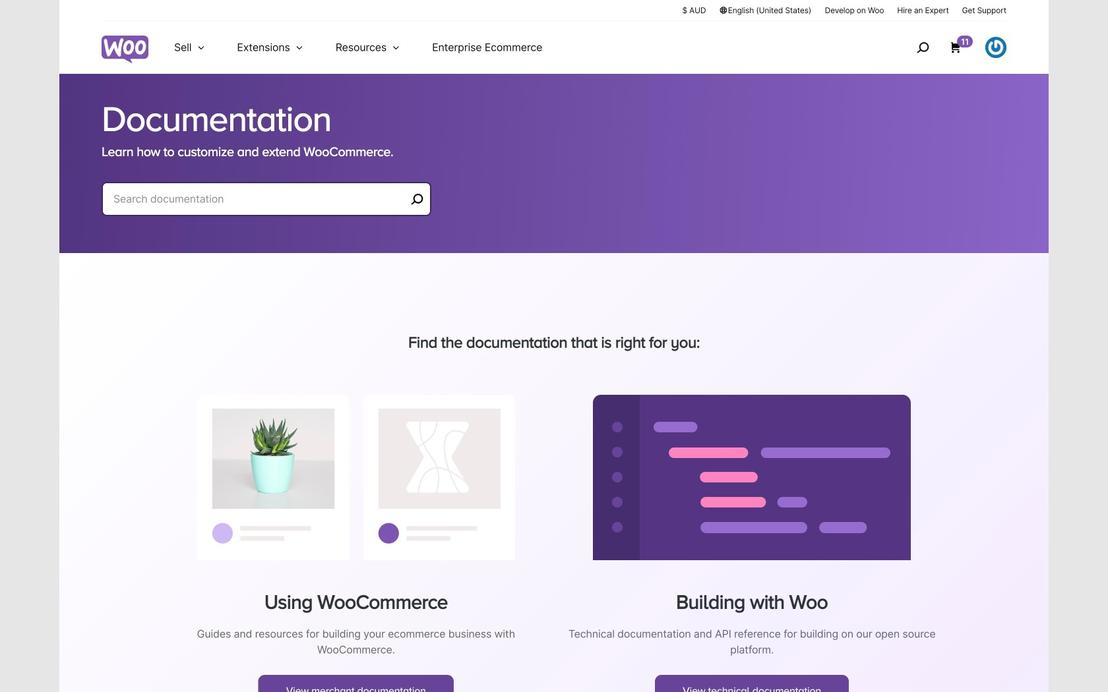 Task type: locate. For each thing, give the bounding box(es) containing it.
Search documentation search field
[[113, 190, 406, 208]]

service navigation menu element
[[889, 26, 1007, 69]]

None search field
[[102, 182, 432, 232]]

search image
[[913, 37, 934, 58]]



Task type: describe. For each thing, give the bounding box(es) containing it.
illustration of lines of development code image
[[593, 395, 911, 561]]

open account menu image
[[986, 37, 1007, 58]]

illustration of two product cards, with a plan and an abstract shape image
[[197, 395, 515, 561]]



Task type: vqa. For each thing, say whether or not it's contained in the screenshot.
fifth option from the bottom
no



